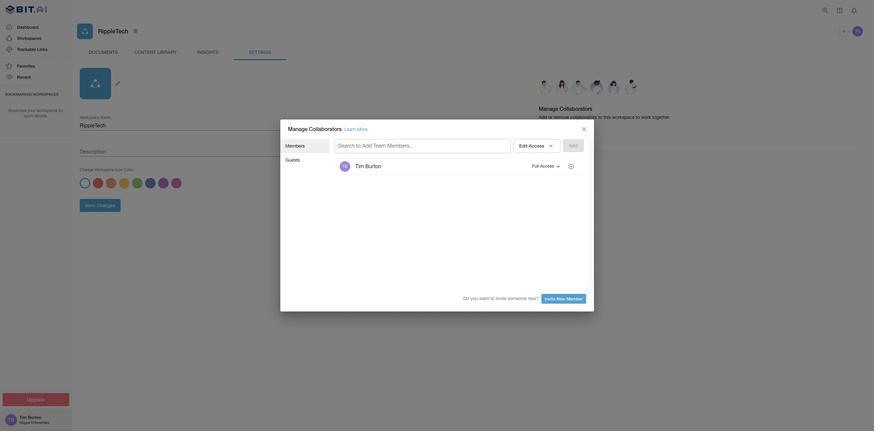 Task type: describe. For each thing, give the bounding box(es) containing it.
learn more link
[[345, 127, 368, 132]]

tim burton rogue enterprises
[[20, 415, 49, 425]]

new?
[[528, 296, 539, 301]]

tab list containing documents
[[77, 44, 865, 60]]

tim for tim burton rogue enterprises
[[20, 415, 27, 421]]

manage collaborators learn more
[[288, 126, 368, 132]]

members button
[[280, 139, 329, 153]]

bookmark your workspaces for quick access.
[[9, 108, 63, 118]]

Workspace Description text field
[[80, 147, 468, 157]]

learn
[[345, 127, 356, 132]]

bookmarked
[[5, 92, 32, 96]]

collaborators for manage collaborators learn more
[[309, 126, 342, 132]]

tim burton
[[356, 164, 382, 169]]

settings link
[[234, 44, 286, 60]]

full access
[[533, 164, 554, 169]]

do you want to invite someone new?
[[464, 296, 539, 301]]

your
[[28, 108, 35, 113]]

danger zone delete this workspace?
[[539, 164, 587, 179]]

burton for tim burton
[[366, 164, 382, 169]]

insights link
[[182, 44, 234, 60]]

upgrade button
[[3, 394, 69, 407]]

workspaces
[[36, 108, 58, 113]]

trackable
[[17, 47, 36, 52]]

workspace?
[[562, 173, 587, 179]]

together.
[[653, 115, 671, 120]]

favorites button
[[0, 61, 72, 72]]

tim for tim burton
[[356, 164, 364, 169]]

tb button
[[852, 25, 865, 38]]

access for full access
[[541, 164, 554, 169]]

workspaces
[[17, 36, 41, 41]]

tb inside button
[[856, 29, 861, 34]]

tb inside manage collaborators dialog
[[343, 164, 348, 169]]

enterprises
[[31, 421, 49, 425]]

trackable links
[[17, 47, 48, 52]]

full
[[533, 164, 539, 169]]

do
[[464, 296, 470, 301]]

documents link
[[77, 44, 129, 60]]

content
[[134, 49, 156, 55]]

trackable links button
[[0, 44, 72, 55]]

edit access button
[[514, 139, 561, 153]]

work
[[642, 115, 652, 120]]

manage for manage collaborators add or remove collaborators to this workspace to work together.
[[539, 106, 559, 112]]

workspaces button
[[0, 33, 72, 44]]

full access button
[[531, 161, 564, 172]]

more
[[357, 127, 368, 132]]

member
[[567, 296, 583, 302]]

new
[[557, 296, 566, 302]]

remove
[[554, 115, 569, 120]]

2 vertical spatial tb
[[8, 418, 14, 423]]

search
[[339, 143, 355, 149]]

you
[[471, 296, 478, 301]]

change workspace icon color
[[80, 168, 133, 172]]

guests
[[286, 158, 300, 163]]

library
[[157, 49, 177, 55]]

team
[[374, 143, 386, 149]]

zone
[[558, 164, 570, 170]]

for
[[59, 108, 63, 113]]

workspace
[[613, 115, 635, 120]]

to right "search"
[[356, 143, 361, 149]]

save changes button
[[80, 199, 121, 212]]

content library
[[134, 49, 177, 55]]



Task type: vqa. For each thing, say whether or not it's contained in the screenshot.
TRACKABLE LINKS
yes



Task type: locate. For each thing, give the bounding box(es) containing it.
icon
[[115, 168, 123, 172]]

collaborators for edit collaborators
[[554, 130, 583, 136]]

0 vertical spatial tim
[[356, 164, 364, 169]]

1 vertical spatial burton
[[28, 415, 41, 421]]

0 horizontal spatial manage
[[288, 126, 308, 132]]

to right the want on the right bottom of the page
[[491, 296, 495, 301]]

manage collaborators dialog
[[280, 120, 594, 312]]

1 horizontal spatial edit
[[545, 130, 553, 136]]

want
[[480, 296, 489, 301]]

bookmarked workspaces
[[5, 92, 59, 96]]

0 horizontal spatial tb
[[8, 418, 14, 423]]

or
[[549, 115, 553, 120]]

members...
[[388, 143, 414, 149]]

1 horizontal spatial tim
[[356, 164, 364, 169]]

this down zone
[[553, 173, 561, 179]]

changes
[[97, 203, 115, 208]]

tim down the search to add team members...
[[356, 164, 364, 169]]

burton up the 'enterprises' on the left bottom of page
[[28, 415, 41, 421]]

0 horizontal spatial add
[[363, 143, 372, 149]]

add
[[539, 115, 548, 120], [363, 143, 372, 149]]

dashboard
[[17, 24, 39, 30]]

collaborators up collaborators
[[560, 106, 593, 112]]

burton
[[366, 164, 382, 169], [28, 415, 41, 421]]

delete
[[539, 173, 552, 179]]

1 vertical spatial tim
[[20, 415, 27, 421]]

workspace
[[95, 168, 114, 172]]

0 vertical spatial access
[[529, 143, 545, 149]]

0 vertical spatial burton
[[366, 164, 382, 169]]

manage collaborators add or remove collaborators to this workspace to work together.
[[539, 106, 671, 120]]

danger
[[539, 164, 557, 170]]

manage up members
[[288, 126, 308, 132]]

add inside manage collaborators dialog
[[363, 143, 372, 149]]

1 vertical spatial manage
[[288, 126, 308, 132]]

burton inside tim burton rogue enterprises
[[28, 415, 41, 421]]

recent button
[[0, 72, 72, 83]]

tab list
[[77, 44, 865, 60]]

search to add team members...
[[339, 143, 414, 149]]

content library link
[[129, 44, 182, 60]]

edit collaborators
[[545, 130, 583, 136]]

manage for manage collaborators learn more
[[288, 126, 308, 132]]

edit inside edit collaborators button
[[545, 130, 553, 136]]

invite new member
[[545, 296, 583, 302]]

access.
[[35, 114, 48, 118]]

tim inside manage collaborators dialog
[[356, 164, 364, 169]]

tim inside tim burton rogue enterprises
[[20, 415, 27, 421]]

1 horizontal spatial this
[[604, 115, 611, 120]]

collaborators left "learn"
[[309, 126, 342, 132]]

add inside manage collaborators add or remove collaborators to this workspace to work together.
[[539, 115, 548, 120]]

someone
[[508, 296, 527, 301]]

access up delete
[[541, 164, 554, 169]]

1 horizontal spatial add
[[539, 115, 548, 120]]

edit collaborators button
[[539, 126, 589, 140]]

0 horizontal spatial burton
[[28, 415, 41, 421]]

access up the full
[[529, 143, 545, 149]]

invite
[[545, 296, 556, 302]]

add left or at the top right
[[539, 115, 548, 120]]

burton inside manage collaborators dialog
[[366, 164, 382, 169]]

documents
[[89, 49, 118, 55]]

tim up rogue
[[20, 415, 27, 421]]

1 horizontal spatial manage
[[539, 106, 559, 112]]

collaborators down remove
[[554, 130, 583, 136]]

manage up or at the top right
[[539, 106, 559, 112]]

bookmark image
[[132, 27, 140, 35]]

edit for edit collaborators
[[545, 130, 553, 136]]

this inside danger zone delete this workspace?
[[553, 173, 561, 179]]

0 vertical spatial manage
[[539, 106, 559, 112]]

edit
[[545, 130, 553, 136], [520, 143, 528, 149]]

dashboard button
[[0, 21, 72, 33]]

burton for tim burton rogue enterprises
[[28, 415, 41, 421]]

to left work
[[636, 115, 640, 120]]

to
[[599, 115, 603, 120], [636, 115, 640, 120], [356, 143, 361, 149], [491, 296, 495, 301]]

tb
[[856, 29, 861, 34], [343, 164, 348, 169], [8, 418, 14, 423]]

0 vertical spatial add
[[539, 115, 548, 120]]

collaborators inside dialog
[[309, 126, 342, 132]]

burton down the search to add team members...
[[366, 164, 382, 169]]

settings
[[249, 49, 271, 55]]

Workspace Name text field
[[80, 120, 468, 131]]

collaborators for manage collaborators add or remove collaborators to this workspace to work together.
[[560, 106, 593, 112]]

add for manage
[[539, 115, 548, 120]]

invite
[[496, 296, 507, 301]]

this
[[604, 115, 611, 120], [553, 173, 561, 179]]

rogue
[[20, 421, 30, 425]]

color
[[124, 168, 133, 172]]

recent
[[17, 75, 31, 80]]

workspaces
[[33, 92, 59, 96]]

1 vertical spatial edit
[[520, 143, 528, 149]]

favorites
[[17, 63, 35, 69]]

this inside manage collaborators add or remove collaborators to this workspace to work together.
[[604, 115, 611, 120]]

manage inside manage collaborators add or remove collaborators to this workspace to work together.
[[539, 106, 559, 112]]

members
[[286, 143, 305, 149]]

save
[[85, 203, 95, 208]]

guests button
[[280, 153, 329, 168]]

0 horizontal spatial tim
[[20, 415, 27, 421]]

this left workspace
[[604, 115, 611, 120]]

0 vertical spatial edit
[[545, 130, 553, 136]]

1 vertical spatial add
[[363, 143, 372, 149]]

collaborators
[[560, 106, 593, 112], [309, 126, 342, 132], [554, 130, 583, 136]]

0 horizontal spatial edit
[[520, 143, 528, 149]]

edit access
[[520, 143, 545, 149]]

access
[[529, 143, 545, 149], [541, 164, 554, 169]]

edit inside the edit access 'button'
[[520, 143, 528, 149]]

tim
[[356, 164, 364, 169], [20, 415, 27, 421]]

0 vertical spatial this
[[604, 115, 611, 120]]

0 horizontal spatial this
[[553, 173, 561, 179]]

quick
[[24, 114, 33, 118]]

links
[[37, 47, 48, 52]]

edit for edit access
[[520, 143, 528, 149]]

add for search
[[363, 143, 372, 149]]

upgrade
[[27, 397, 45, 403]]

insights
[[197, 49, 219, 55]]

save changes
[[85, 203, 115, 208]]

collaborators inside button
[[554, 130, 583, 136]]

manage inside dialog
[[288, 126, 308, 132]]

2 horizontal spatial tb
[[856, 29, 861, 34]]

0 vertical spatial tb
[[856, 29, 861, 34]]

1 vertical spatial tb
[[343, 164, 348, 169]]

collaborators
[[571, 115, 597, 120]]

add left the team
[[363, 143, 372, 149]]

1 horizontal spatial tb
[[343, 164, 348, 169]]

collaborators inside manage collaborators add or remove collaborators to this workspace to work together.
[[560, 106, 593, 112]]

1 vertical spatial access
[[541, 164, 554, 169]]

1 vertical spatial this
[[553, 173, 561, 179]]

change
[[80, 168, 93, 172]]

to right collaborators
[[599, 115, 603, 120]]

access for edit access
[[529, 143, 545, 149]]

manage
[[539, 106, 559, 112], [288, 126, 308, 132]]

1 horizontal spatial burton
[[366, 164, 382, 169]]

bookmark
[[9, 108, 27, 113]]

rippletech
[[98, 28, 128, 35]]



